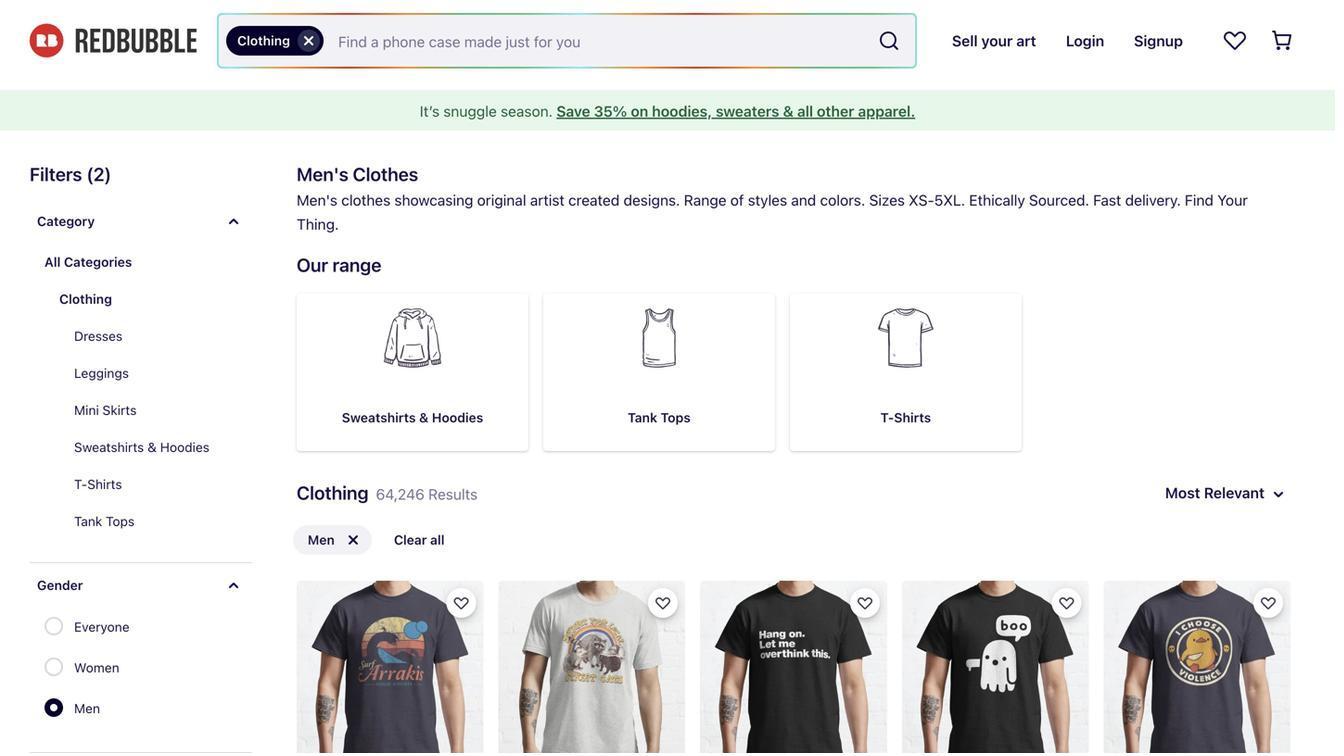 Task type: locate. For each thing, give the bounding box(es) containing it.
sizes
[[869, 191, 905, 209]]

None radio
[[45, 618, 63, 636], [45, 658, 63, 677], [45, 618, 63, 636], [45, 658, 63, 677]]

all left other
[[797, 102, 813, 120]]

men button
[[293, 526, 372, 555]]

hoodies,
[[652, 102, 712, 120]]

dresses button
[[59, 318, 252, 355]]

phone
[[248, 57, 291, 75]]

1 vertical spatial tank tops
[[74, 514, 135, 530]]

1 vertical spatial sweatshirts & hoodies
[[74, 440, 210, 455]]

1 vertical spatial tank
[[74, 514, 102, 530]]

1 vertical spatial men
[[74, 702, 100, 717]]

clothing 64,246 results
[[297, 482, 478, 504]]

1 horizontal spatial hoodies
[[432, 410, 483, 426]]

0 horizontal spatial sweatshirts & hoodies
[[74, 440, 210, 455]]

clothing button up dresses
[[45, 281, 252, 318]]

0 horizontal spatial men
[[74, 702, 100, 717]]

0 vertical spatial clothing button
[[226, 26, 324, 56]]

everyone
[[74, 620, 129, 635]]

it's
[[420, 102, 440, 120]]

wall art
[[391, 57, 443, 75]]

Search term search field
[[324, 15, 871, 67]]

1 horizontal spatial tops
[[661, 410, 691, 426]]

0 horizontal spatial tops
[[106, 514, 135, 530]]

wall art link
[[391, 42, 443, 90]]

dresses
[[74, 329, 122, 344]]

on
[[631, 102, 648, 120]]

sweatshirts & hoodies up '64,246' in the left bottom of the page
[[342, 410, 483, 426]]

men
[[308, 533, 335, 548], [74, 702, 100, 717]]

sweatshirts
[[342, 410, 416, 426], [74, 440, 144, 455]]

i choose violence funny duck by tobe fonseca classic t-shirt image
[[1104, 581, 1291, 754]]

kids
[[649, 57, 678, 75]]

sweatshirts & hoodies inside sweatshirts & hoodies link
[[342, 410, 483, 426]]

hoodies down mini skirts button
[[160, 440, 210, 455]]

1 horizontal spatial tank tops
[[628, 410, 691, 426]]

cases
[[295, 57, 336, 75]]

tops
[[661, 410, 691, 426], [106, 514, 135, 530]]

& left living
[[541, 57, 551, 75]]

men's
[[297, 163, 349, 185], [297, 191, 338, 209]]

save
[[557, 102, 590, 120]]

menu bar
[[30, 42, 1306, 90]]

of
[[731, 191, 744, 209]]

menu item
[[140, 42, 194, 90], [931, 42, 1059, 90], [1113, 42, 1145, 90], [1199, 42, 1306, 90]]

0 vertical spatial sweatshirts
[[342, 410, 416, 426]]

it's snuggle season. save 35% on hoodies, sweaters & all other apparel.
[[420, 102, 915, 120]]

64,246
[[376, 486, 425, 504]]

0 horizontal spatial sweatshirts
[[74, 440, 144, 455]]

street cats essential t-shirt image
[[499, 581, 685, 754]]

sweatshirts down mini skirts
[[74, 440, 144, 455]]

0 vertical spatial sweatshirts & hoodies
[[342, 410, 483, 426]]

babies
[[696, 57, 742, 75]]

filters
[[30, 163, 82, 185]]

1 horizontal spatial sweatshirts & hoodies
[[342, 410, 483, 426]]

sweatshirts & hoodies down mini skirts button
[[74, 440, 210, 455]]

all categories
[[45, 255, 132, 270]]

0 vertical spatial hoodies
[[432, 410, 483, 426]]

& inside button
[[148, 440, 157, 455]]

gender option group
[[45, 608, 141, 731]]

0 vertical spatial all
[[797, 102, 813, 120]]

& right the sweaters
[[783, 102, 794, 120]]

t‑shirts link
[[790, 294, 1022, 452]]

1 horizontal spatial men
[[308, 533, 335, 548]]

t-shirts
[[74, 477, 122, 492]]

0 vertical spatial tank
[[628, 410, 657, 426]]

0 vertical spatial men
[[308, 533, 335, 548]]

tank tops link
[[543, 294, 775, 452]]

1 vertical spatial hoodies
[[160, 440, 210, 455]]

sweaters
[[716, 102, 779, 120]]

clothing button inside field
[[226, 26, 324, 56]]

t-
[[74, 477, 87, 492]]

our range
[[297, 254, 382, 276]]

showcasing
[[394, 191, 473, 209]]

all
[[797, 102, 813, 120], [430, 533, 445, 548]]

kids & babies link
[[649, 42, 742, 90]]

1 men's from the top
[[297, 163, 349, 185]]

sweatshirts & hoodies button
[[59, 429, 252, 466]]

men inside "men" button
[[308, 533, 335, 548]]

0 vertical spatial tank tops
[[628, 410, 691, 426]]

artist
[[530, 191, 565, 209]]

range
[[684, 191, 727, 209]]

sweatshirts & hoodies
[[342, 410, 483, 426], [74, 440, 210, 455]]

1 vertical spatial sweatshirts
[[74, 440, 144, 455]]

women
[[74, 661, 119, 676]]

results
[[428, 486, 478, 504]]

tops inside button
[[106, 514, 135, 530]]

delivery.
[[1125, 191, 1181, 209]]

category
[[37, 214, 95, 229]]

tank tops inside button
[[74, 514, 135, 530]]

)
[[104, 163, 111, 185]]

phone cases link
[[248, 42, 336, 90]]

4 menu item from the left
[[1199, 42, 1306, 90]]

accessories link
[[796, 42, 877, 90]]

0 horizontal spatial tank tops
[[74, 514, 135, 530]]

categories
[[64, 255, 132, 270]]

tank
[[628, 410, 657, 426], [74, 514, 102, 530]]

clear all
[[394, 533, 445, 548]]

living
[[555, 57, 595, 75]]

Clothing field
[[219, 15, 915, 67]]

1 vertical spatial all
[[430, 533, 445, 548]]

hoodies
[[432, 410, 483, 426], [160, 440, 210, 455]]

find
[[1185, 191, 1214, 209]]

&
[[541, 57, 551, 75], [682, 57, 692, 75], [783, 102, 794, 120], [419, 410, 429, 426], [148, 440, 157, 455]]

2
[[93, 163, 104, 185]]

0 vertical spatial men's
[[297, 163, 349, 185]]

tank tops
[[628, 410, 691, 426], [74, 514, 135, 530]]

all right clear
[[430, 533, 445, 548]]

& down mini skirts button
[[148, 440, 157, 455]]

0 horizontal spatial tank
[[74, 514, 102, 530]]

skirts
[[102, 403, 137, 418]]

None radio
[[45, 699, 63, 718]]

1 vertical spatial tops
[[106, 514, 135, 530]]

0 horizontal spatial hoodies
[[160, 440, 210, 455]]

original
[[477, 191, 526, 209]]

1 vertical spatial men's
[[297, 191, 338, 209]]

clothing
[[237, 33, 290, 48], [30, 57, 86, 75], [59, 292, 112, 307], [297, 482, 369, 504]]

accessories
[[796, 57, 877, 75]]

men down women
[[74, 702, 100, 717]]

0 horizontal spatial all
[[430, 533, 445, 548]]

sweatshirts up clothing 64,246 results
[[342, 410, 416, 426]]

mini skirts
[[74, 403, 137, 418]]

men down clothing 64,246 results
[[308, 533, 335, 548]]

clothing button
[[226, 26, 324, 56], [45, 281, 252, 318]]

hoodies up results
[[432, 410, 483, 426]]

clothing button up phone on the left top of the page
[[226, 26, 324, 56]]

clothing link
[[30, 42, 86, 90]]

sourced.
[[1029, 191, 1090, 209]]



Task type: describe. For each thing, give the bounding box(es) containing it.
mini
[[74, 403, 99, 418]]

other
[[817, 102, 854, 120]]

gender
[[37, 578, 83, 593]]

2 menu item from the left
[[931, 42, 1059, 90]]

tank inside button
[[74, 514, 102, 530]]

none radio inside gender option group
[[45, 699, 63, 718]]

thing.
[[297, 216, 339, 233]]

men inside gender option group
[[74, 702, 100, 717]]

2 men's from the top
[[297, 191, 338, 209]]

range
[[333, 254, 382, 276]]

kids & babies
[[649, 57, 742, 75]]

clothes
[[341, 191, 391, 209]]

5xl.
[[935, 191, 965, 209]]

35%
[[594, 102, 627, 120]]

home & living
[[497, 57, 595, 75]]

ghost of disapproval classic t-shirt image
[[902, 581, 1089, 754]]

clothes
[[353, 163, 418, 185]]

leggings button
[[59, 355, 252, 392]]

fast
[[1093, 191, 1122, 209]]

colors.
[[820, 191, 865, 209]]

& up '64,246' in the left bottom of the page
[[419, 410, 429, 426]]

wall
[[391, 57, 419, 75]]

1 menu item from the left
[[140, 42, 194, 90]]

gender button
[[30, 564, 252, 608]]

all categories button
[[30, 244, 252, 281]]

& right kids
[[682, 57, 692, 75]]

menu bar containing clothing
[[30, 42, 1306, 90]]

men's clothes men's clothes showcasing original artist created designs. range of styles and colors. sizes xs-5xl. ethically sourced. fast delivery. find your thing.
[[297, 163, 1248, 233]]

xs-
[[909, 191, 935, 209]]

designs.
[[624, 191, 680, 209]]

sweatshirts & hoodies inside the sweatshirts & hoodies button
[[74, 440, 210, 455]]

visit arrakis - vintage distressed surf - dune - sci fi classic t-shirt image
[[297, 581, 484, 754]]

ethically
[[969, 191, 1025, 209]]

home & living link
[[497, 42, 595, 90]]

mini skirts button
[[59, 392, 252, 429]]

home
[[497, 57, 537, 75]]

(
[[86, 163, 93, 185]]

t-shirts button
[[59, 466, 252, 504]]

created
[[568, 191, 620, 209]]

hoodies inside sweatshirts & hoodies link
[[432, 410, 483, 426]]

clothing inside field
[[237, 33, 290, 48]]

season.
[[501, 102, 553, 120]]

and
[[791, 191, 816, 209]]

snuggle
[[444, 102, 497, 120]]

1 horizontal spatial sweatshirts
[[342, 410, 416, 426]]

category button
[[30, 199, 252, 244]]

apparel.
[[858, 102, 915, 120]]

filters ( 2 )
[[30, 163, 111, 185]]

1 horizontal spatial tank
[[628, 410, 657, 426]]

t‑shirts
[[881, 410, 931, 426]]

tank tops button
[[59, 504, 252, 541]]

all
[[45, 255, 61, 270]]

clear
[[394, 533, 427, 548]]

3 menu item from the left
[[1113, 42, 1145, 90]]

0 vertical spatial tops
[[661, 410, 691, 426]]

hang on. let me overthink this. classic t-shirt image
[[700, 581, 887, 754]]

art
[[423, 57, 443, 75]]

64,246 results element
[[0, 160, 1335, 754]]

phone cases
[[248, 57, 336, 75]]

save 35% on hoodies, sweaters & all other apparel. link
[[557, 102, 915, 120]]

your
[[1218, 191, 1248, 209]]

shirts
[[87, 477, 122, 492]]

redbubble logo image
[[30, 24, 197, 58]]

styles
[[748, 191, 787, 209]]

sweatshirts & hoodies link
[[297, 294, 529, 452]]

1 horizontal spatial all
[[797, 102, 813, 120]]

leggings
[[74, 366, 129, 381]]

our
[[297, 254, 328, 276]]

sweatshirts inside button
[[74, 440, 144, 455]]

1 vertical spatial clothing button
[[45, 281, 252, 318]]

clear all button
[[379, 526, 452, 555]]

all inside button
[[430, 533, 445, 548]]

hoodies inside the sweatshirts & hoodies button
[[160, 440, 210, 455]]



Task type: vqa. For each thing, say whether or not it's contained in the screenshot.
I Choose Violence Funny Duck by Tobe Fonseca Classic T-Shirt image on the right bottom of the page
yes



